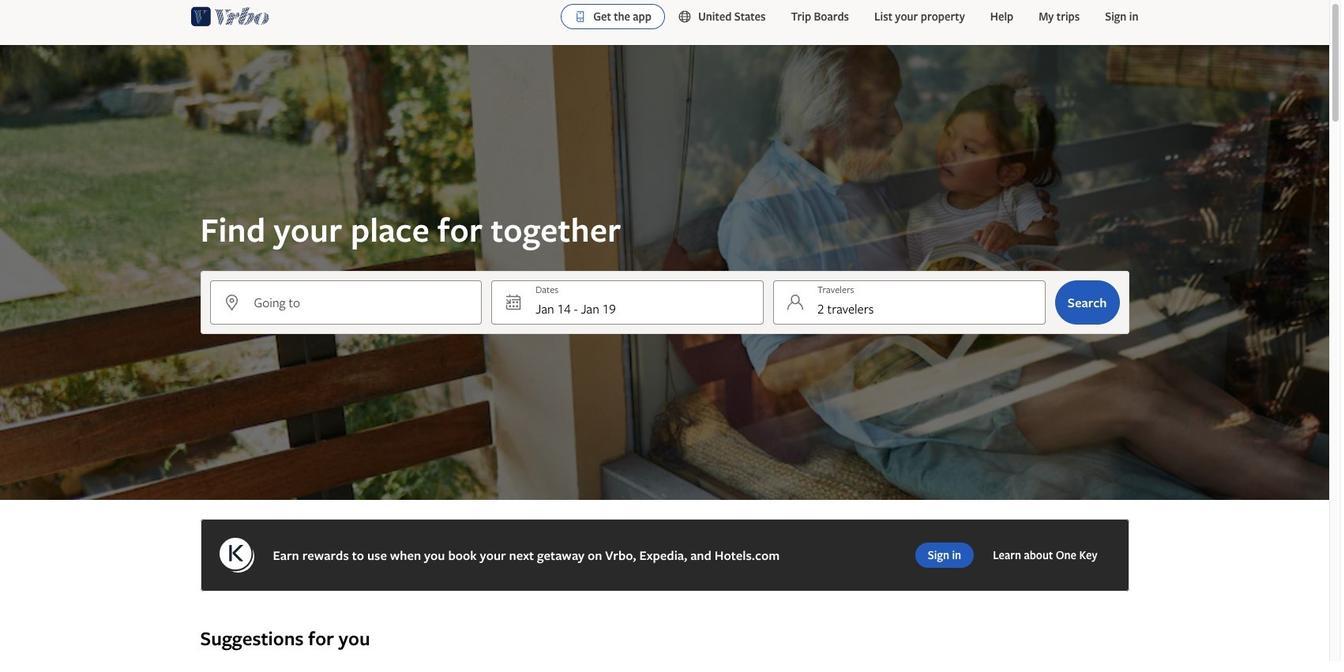 Task type: locate. For each thing, give the bounding box(es) containing it.
main content
[[0, 45, 1330, 661]]

vrbo logo image
[[191, 4, 269, 29]]

small image
[[678, 9, 698, 24]]

wizard region
[[0, 45, 1330, 500]]



Task type: vqa. For each thing, say whether or not it's contained in the screenshot.
Small image
yes



Task type: describe. For each thing, give the bounding box(es) containing it.
download the app button image
[[574, 10, 587, 23]]

recently viewed region
[[191, 601, 1139, 626]]



